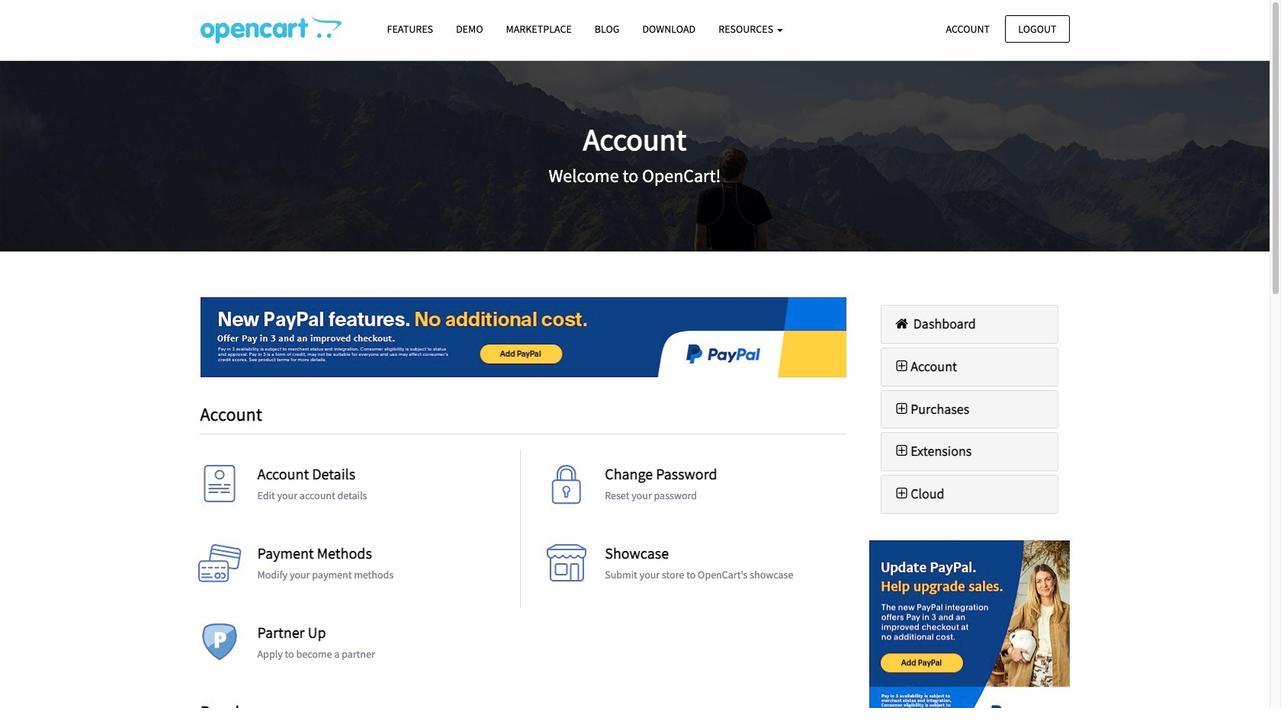 Task type: describe. For each thing, give the bounding box(es) containing it.
home image
[[893, 317, 911, 331]]

payment methods image
[[196, 544, 242, 590]]

plus square o image
[[893, 360, 911, 373]]

1 vertical spatial paypal image
[[869, 541, 1069, 708]]



Task type: vqa. For each thing, say whether or not it's contained in the screenshot.
topmost plus square o icon
yes



Task type: locate. For each thing, give the bounding box(es) containing it.
1 horizontal spatial paypal image
[[869, 541, 1069, 708]]

2 vertical spatial plus square o image
[[893, 487, 911, 501]]

showcase image
[[544, 544, 590, 590]]

opencart - your account image
[[200, 16, 341, 43]]

0 vertical spatial paypal image
[[200, 297, 846, 377]]

0 vertical spatial plus square o image
[[893, 402, 911, 416]]

change password image
[[544, 465, 590, 511]]

plus square o image
[[893, 402, 911, 416], [893, 445, 911, 459], [893, 487, 911, 501]]

account image
[[196, 465, 242, 511]]

2 plus square o image from the top
[[893, 445, 911, 459]]

paypal image
[[200, 297, 846, 377], [869, 541, 1069, 708]]

1 plus square o image from the top
[[893, 402, 911, 416]]

apply to become a partner image
[[196, 623, 242, 669]]

0 horizontal spatial paypal image
[[200, 297, 846, 377]]

3 plus square o image from the top
[[893, 487, 911, 501]]

1 vertical spatial plus square o image
[[893, 445, 911, 459]]



